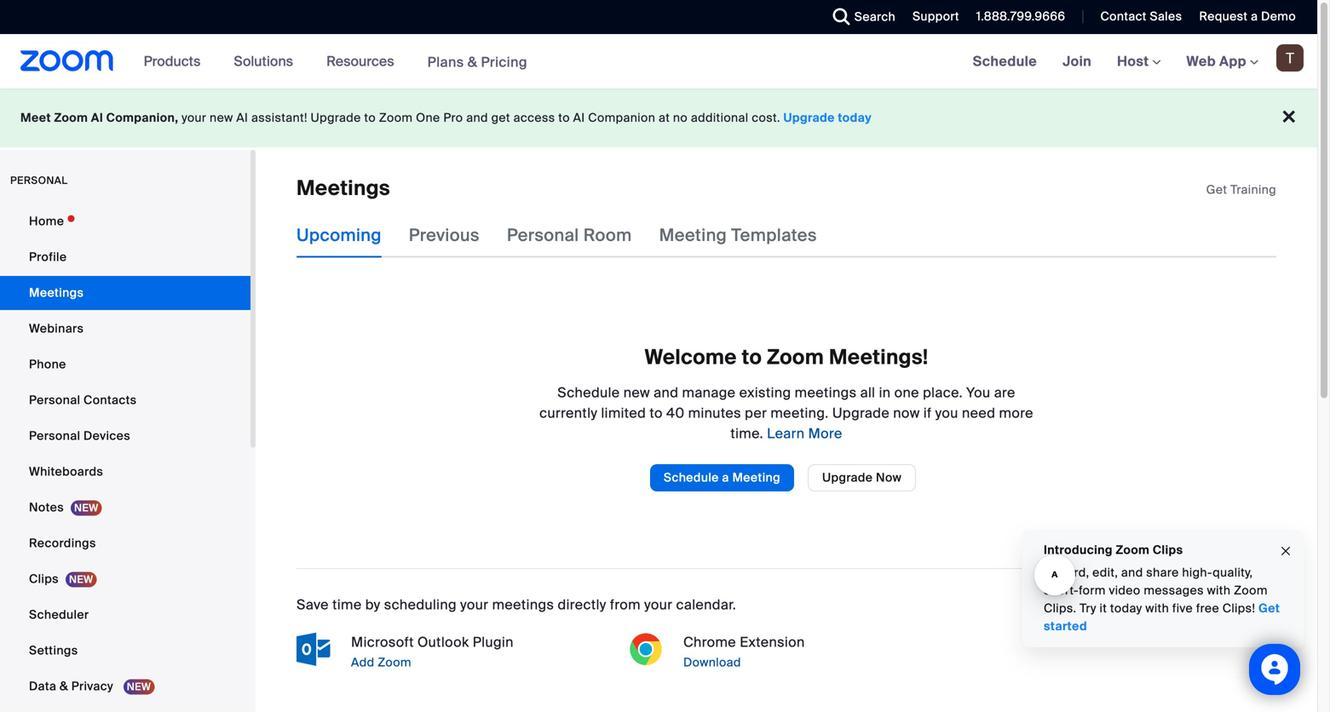 Task type: vqa. For each thing, say whether or not it's contained in the screenshot.
TB
no



Task type: describe. For each thing, give the bounding box(es) containing it.
zoom inside record, edit, and share high-quality, short-form video messages with zoom clips. try it today with five free clips!
[[1234, 583, 1268, 599]]

scheduler link
[[0, 598, 251, 632]]

1.888.799.9666 button up 'schedule' link
[[977, 9, 1066, 24]]

plans
[[428, 53, 464, 71]]

1.888.799.9666
[[977, 9, 1066, 24]]

profile link
[[0, 240, 251, 274]]

to right 'access'
[[559, 110, 570, 126]]

recordings link
[[0, 527, 251, 561]]

it
[[1100, 601, 1107, 617]]

you
[[967, 384, 991, 402]]

notes link
[[0, 491, 251, 525]]

upcoming
[[297, 225, 382, 246]]

contact
[[1101, 9, 1147, 24]]

download link
[[680, 653, 944, 673]]

tabs of meeting tab list
[[297, 213, 845, 258]]

learn more link
[[764, 425, 843, 443]]

introducing zoom clips
[[1044, 543, 1184, 558]]

extension
[[740, 634, 805, 651]]

form
[[1079, 583, 1106, 599]]

in
[[879, 384, 891, 402]]

resources
[[327, 52, 394, 70]]

no
[[673, 110, 688, 126]]

products button
[[144, 34, 208, 89]]

introducing
[[1044, 543, 1113, 558]]

microsoft outlook plugin add zoom
[[351, 634, 514, 671]]

room
[[584, 225, 632, 246]]

one
[[895, 384, 920, 402]]

0 vertical spatial clips
[[1153, 543, 1184, 558]]

get for get training
[[1207, 182, 1228, 198]]

chrome extension download
[[684, 634, 805, 671]]

and inside meet zoom ai companion, footer
[[466, 110, 488, 126]]

get training link
[[1207, 182, 1277, 198]]

1 ai from the left
[[91, 110, 103, 126]]

request
[[1200, 9, 1248, 24]]

and for record, edit, and share high-quality, short-form video messages with zoom clips. try it today with five free clips!
[[1122, 565, 1144, 581]]

by
[[366, 596, 381, 614]]

your for scheduling
[[460, 596, 489, 614]]

schedule for schedule
[[973, 52, 1037, 70]]

new inside schedule new and manage existing meetings all in one place. you are currently limited to 40 minutes per meeting. upgrade now if you need more time.
[[624, 384, 650, 402]]

search
[[855, 9, 896, 25]]

0 vertical spatial meetings
[[297, 175, 390, 202]]

learn more
[[764, 425, 843, 443]]

join
[[1063, 52, 1092, 70]]

plugin
[[473, 634, 514, 651]]

at
[[659, 110, 670, 126]]

meet
[[20, 110, 51, 126]]

meetings inside personal menu menu
[[29, 285, 84, 301]]

host
[[1118, 52, 1153, 70]]

access
[[514, 110, 555, 126]]

whiteboards
[[29, 464, 103, 480]]

zoom inside microsoft outlook plugin add zoom
[[378, 655, 412, 671]]

save
[[297, 596, 329, 614]]

1 vertical spatial with
[[1146, 601, 1170, 617]]

microsoft
[[351, 634, 414, 651]]

get
[[491, 110, 510, 126]]

get training
[[1207, 182, 1277, 198]]

webinars link
[[0, 312, 251, 346]]

schedule new and manage existing meetings all in one place. you are currently limited to 40 minutes per meeting. upgrade now if you need more time.
[[540, 384, 1034, 443]]

now
[[894, 404, 920, 422]]

profile
[[29, 249, 67, 265]]

profile picture image
[[1277, 44, 1304, 72]]

3 ai from the left
[[573, 110, 585, 126]]

meetings for existing
[[795, 384, 857, 402]]

privacy
[[71, 679, 113, 695]]

started
[[1044, 619, 1088, 635]]

get for get started
[[1259, 601, 1281, 617]]

record, edit, and share high-quality, short-form video messages with zoom clips. try it today with five free clips!
[[1044, 565, 1268, 617]]

40
[[667, 404, 685, 422]]

meetings navigation
[[960, 34, 1318, 90]]

welcome
[[645, 344, 737, 371]]

directly
[[558, 596, 607, 614]]

limited
[[601, 404, 646, 422]]

more
[[809, 425, 843, 443]]

quality,
[[1213, 565, 1253, 581]]

meet zoom ai companion, footer
[[0, 89, 1318, 147]]

solutions button
[[234, 34, 301, 89]]

additional
[[691, 110, 749, 126]]

phone
[[29, 357, 66, 373]]

search button
[[821, 0, 900, 34]]

schedule for schedule a meeting
[[664, 470, 719, 486]]

a for schedule
[[722, 470, 729, 486]]

more
[[999, 404, 1034, 422]]

schedule for schedule new and manage existing meetings all in one place. you are currently limited to 40 minutes per meeting. upgrade now if you need more time.
[[558, 384, 620, 402]]

manage
[[682, 384, 736, 402]]

one
[[416, 110, 440, 126]]

home
[[29, 214, 64, 229]]

place.
[[923, 384, 963, 402]]

a for request
[[1251, 9, 1258, 24]]

templates
[[732, 225, 817, 246]]

meeting templates
[[659, 225, 817, 246]]

scheduling
[[384, 596, 457, 614]]

contacts
[[84, 393, 137, 408]]

notes
[[29, 500, 64, 516]]

schedule link
[[960, 34, 1050, 89]]

companion
[[588, 110, 656, 126]]

zoom logo image
[[20, 50, 114, 72]]

webinars
[[29, 321, 84, 337]]

assistant!
[[251, 110, 308, 126]]

meeting.
[[771, 404, 829, 422]]

close image
[[1279, 542, 1293, 561]]

new inside meet zoom ai companion, footer
[[210, 110, 233, 126]]

welcome to zoom meetings!
[[645, 344, 929, 371]]

upgrade right cost.
[[784, 110, 835, 126]]

data & privacy link
[[0, 670, 251, 704]]

clips!
[[1223, 601, 1256, 617]]

1.888.799.9666 button up join
[[964, 0, 1070, 34]]

demo
[[1262, 9, 1297, 24]]



Task type: locate. For each thing, give the bounding box(es) containing it.
settings link
[[0, 634, 251, 668]]

upgrade
[[311, 110, 361, 126], [784, 110, 835, 126], [833, 404, 890, 422], [823, 470, 873, 486]]

2 horizontal spatial and
[[1122, 565, 1144, 581]]

zoom up "edit,"
[[1116, 543, 1150, 558]]

from
[[610, 596, 641, 614]]

products
[[144, 52, 201, 70]]

learn
[[767, 425, 805, 443]]

2 horizontal spatial your
[[645, 596, 673, 614]]

recordings
[[29, 536, 96, 552]]

zoom up clips! at the bottom right of the page
[[1234, 583, 1268, 599]]

get started link
[[1044, 601, 1281, 635]]

add
[[351, 655, 375, 671]]

banner
[[0, 34, 1318, 90]]

meeting
[[659, 225, 727, 246], [733, 470, 781, 486]]

meetings up webinars
[[29, 285, 84, 301]]

to inside schedule new and manage existing meetings all in one place. you are currently limited to 40 minutes per meeting. upgrade now if you need more time.
[[650, 404, 663, 422]]

get left training
[[1207, 182, 1228, 198]]

1 horizontal spatial new
[[624, 384, 650, 402]]

zoom down microsoft
[[378, 655, 412, 671]]

currently
[[540, 404, 598, 422]]

schedule inside schedule new and manage existing meetings all in one place. you are currently limited to 40 minutes per meeting. upgrade now if you need more time.
[[558, 384, 620, 402]]

upgrade down "product information" navigation
[[311, 110, 361, 126]]

to left 40
[[650, 404, 663, 422]]

you
[[936, 404, 959, 422]]

0 horizontal spatial new
[[210, 110, 233, 126]]

1 vertical spatial and
[[654, 384, 679, 402]]

a left demo
[[1251, 9, 1258, 24]]

1 horizontal spatial &
[[468, 53, 478, 71]]

upgrade inside schedule new and manage existing meetings all in one place. you are currently limited to 40 minutes per meeting. upgrade now if you need more time.
[[833, 404, 890, 422]]

minutes
[[688, 404, 742, 422]]

1 vertical spatial today
[[1111, 601, 1143, 617]]

save time by scheduling your meetings directly from your calendar.
[[297, 596, 737, 614]]

record,
[[1044, 565, 1090, 581]]

a down minutes
[[722, 470, 729, 486]]

clips inside personal menu menu
[[29, 572, 59, 587]]

1 vertical spatial meetings
[[29, 285, 84, 301]]

phone link
[[0, 348, 251, 382]]

0 vertical spatial and
[[466, 110, 488, 126]]

personal for personal devices
[[29, 428, 80, 444]]

support link
[[900, 0, 964, 34], [913, 9, 960, 24]]

1.888.799.9666 button
[[964, 0, 1070, 34], [977, 9, 1066, 24]]

& right data
[[60, 679, 68, 695]]

new left assistant!
[[210, 110, 233, 126]]

0 vertical spatial today
[[838, 110, 872, 126]]

1 vertical spatial a
[[722, 470, 729, 486]]

1 horizontal spatial get
[[1259, 601, 1281, 617]]

upgrade down all
[[833, 404, 890, 422]]

upgrade left now
[[823, 470, 873, 486]]

a inside button
[[722, 470, 729, 486]]

meetings up upcoming
[[297, 175, 390, 202]]

and left get
[[466, 110, 488, 126]]

upgrade today link
[[784, 110, 872, 126]]

& inside "product information" navigation
[[468, 53, 478, 71]]

schedule down 40
[[664, 470, 719, 486]]

1 vertical spatial schedule
[[558, 384, 620, 402]]

request a demo
[[1200, 9, 1297, 24]]

meeting left templates
[[659, 225, 727, 246]]

0 vertical spatial &
[[468, 53, 478, 71]]

share
[[1147, 565, 1179, 581]]

& for plans
[[468, 53, 478, 71]]

2 horizontal spatial ai
[[573, 110, 585, 126]]

video
[[1109, 583, 1141, 599]]

download
[[684, 655, 741, 671]]

0 horizontal spatial ai
[[91, 110, 103, 126]]

1 horizontal spatial schedule
[[664, 470, 719, 486]]

1 horizontal spatial ai
[[236, 110, 248, 126]]

are
[[995, 384, 1016, 402]]

time
[[333, 596, 362, 614]]

2 ai from the left
[[236, 110, 248, 126]]

chrome
[[684, 634, 737, 651]]

personal for personal contacts
[[29, 393, 80, 408]]

meeting down time.
[[733, 470, 781, 486]]

your right companion,
[[182, 110, 207, 126]]

scheduler
[[29, 607, 89, 623]]

schedule inside "meetings" navigation
[[973, 52, 1037, 70]]

schedule inside schedule a meeting button
[[664, 470, 719, 486]]

and inside schedule new and manage existing meetings all in one place. you are currently limited to 40 minutes per meeting. upgrade now if you need more time.
[[654, 384, 679, 402]]

personal contacts
[[29, 393, 137, 408]]

with down messages
[[1146, 601, 1170, 617]]

0 horizontal spatial your
[[182, 110, 207, 126]]

personal menu menu
[[0, 205, 251, 713]]

clips.
[[1044, 601, 1077, 617]]

free
[[1197, 601, 1220, 617]]

2 vertical spatial schedule
[[664, 470, 719, 486]]

try
[[1080, 601, 1097, 617]]

web app
[[1187, 52, 1247, 70]]

pro
[[444, 110, 463, 126]]

meetings!
[[829, 344, 929, 371]]

schedule up currently
[[558, 384, 620, 402]]

0 vertical spatial a
[[1251, 9, 1258, 24]]

0 vertical spatial meetings
[[795, 384, 857, 402]]

sales
[[1150, 9, 1183, 24]]

1 vertical spatial meetings
[[492, 596, 554, 614]]

your right from
[[645, 596, 673, 614]]

cost.
[[752, 110, 781, 126]]

meetings link
[[0, 276, 251, 310]]

meetings up meeting. at the bottom
[[795, 384, 857, 402]]

new up 'limited'
[[624, 384, 650, 402]]

solutions
[[234, 52, 293, 70]]

1 vertical spatial clips
[[29, 572, 59, 587]]

today inside record, edit, and share high-quality, short-form video messages with zoom clips. try it today with five free clips!
[[1111, 601, 1143, 617]]

0 horizontal spatial clips
[[29, 572, 59, 587]]

whiteboards link
[[0, 455, 251, 489]]

personal left the room
[[507, 225, 579, 246]]

1 vertical spatial &
[[60, 679, 68, 695]]

zoom right meet
[[54, 110, 88, 126]]

and up 40
[[654, 384, 679, 402]]

product information navigation
[[131, 34, 540, 90]]

0 horizontal spatial with
[[1146, 601, 1170, 617]]

meetings for your
[[492, 596, 554, 614]]

personal
[[507, 225, 579, 246], [29, 393, 80, 408], [29, 428, 80, 444]]

2 vertical spatial and
[[1122, 565, 1144, 581]]

meeting inside tab list
[[659, 225, 727, 246]]

0 vertical spatial schedule
[[973, 52, 1037, 70]]

0 horizontal spatial meetings
[[29, 285, 84, 301]]

upgrade inside upgrade now button
[[823, 470, 873, 486]]

meetings up plugin
[[492, 596, 554, 614]]

1 horizontal spatial clips
[[1153, 543, 1184, 558]]

clips link
[[0, 563, 251, 597]]

today inside meet zoom ai companion, footer
[[838, 110, 872, 126]]

1 vertical spatial meeting
[[733, 470, 781, 486]]

1 horizontal spatial a
[[1251, 9, 1258, 24]]

get started
[[1044, 601, 1281, 635]]

resources button
[[327, 34, 402, 89]]

1 vertical spatial get
[[1259, 601, 1281, 617]]

0 horizontal spatial and
[[466, 110, 488, 126]]

0 horizontal spatial meetings
[[492, 596, 554, 614]]

0 horizontal spatial get
[[1207, 182, 1228, 198]]

your inside meet zoom ai companion, footer
[[182, 110, 207, 126]]

1 vertical spatial new
[[624, 384, 650, 402]]

0 horizontal spatial a
[[722, 470, 729, 486]]

need
[[962, 404, 996, 422]]

1 vertical spatial personal
[[29, 393, 80, 408]]

request a demo link
[[1187, 0, 1318, 34], [1200, 9, 1297, 24]]

time.
[[731, 425, 764, 443]]

existing
[[740, 384, 791, 402]]

zoom up existing in the right of the page
[[767, 344, 824, 371]]

clips up share
[[1153, 543, 1184, 558]]

personal room
[[507, 225, 632, 246]]

ai left companion,
[[91, 110, 103, 126]]

home link
[[0, 205, 251, 239]]

schedule a meeting
[[664, 470, 781, 486]]

ai left companion
[[573, 110, 585, 126]]

personal up whiteboards
[[29, 428, 80, 444]]

your for companion,
[[182, 110, 207, 126]]

1 horizontal spatial meetings
[[297, 175, 390, 202]]

0 vertical spatial personal
[[507, 225, 579, 246]]

if
[[924, 404, 932, 422]]

2 horizontal spatial schedule
[[973, 52, 1037, 70]]

contact sales
[[1101, 9, 1183, 24]]

& for data
[[60, 679, 68, 695]]

and for schedule new and manage existing meetings all in one place. you are currently limited to 40 minutes per meeting. upgrade now if you need more time.
[[654, 384, 679, 402]]

high-
[[1183, 565, 1213, 581]]

companion,
[[106, 110, 178, 126]]

and inside record, edit, and share high-quality, short-form video messages with zoom clips. try it today with five free clips!
[[1122, 565, 1144, 581]]

your up plugin
[[460, 596, 489, 614]]

web
[[1187, 52, 1216, 70]]

0 horizontal spatial schedule
[[558, 384, 620, 402]]

zoom left one
[[379, 110, 413, 126]]

1 horizontal spatial meeting
[[733, 470, 781, 486]]

host button
[[1118, 52, 1161, 70]]

0 vertical spatial get
[[1207, 182, 1228, 198]]

& inside personal menu menu
[[60, 679, 68, 695]]

add zoom link
[[348, 653, 612, 673]]

clips up scheduler
[[29, 572, 59, 587]]

to up existing in the right of the page
[[742, 344, 762, 371]]

0 vertical spatial meeting
[[659, 225, 727, 246]]

get right clips! at the bottom right of the page
[[1259, 601, 1281, 617]]

ai left assistant!
[[236, 110, 248, 126]]

1 horizontal spatial meetings
[[795, 384, 857, 402]]

1 horizontal spatial today
[[1111, 601, 1143, 617]]

banner containing products
[[0, 34, 1318, 90]]

previous
[[409, 225, 480, 246]]

2 vertical spatial personal
[[29, 428, 80, 444]]

meet zoom ai companion, your new ai assistant! upgrade to zoom one pro and get access to ai companion at no additional cost. upgrade today
[[20, 110, 872, 126]]

to down resources dropdown button
[[364, 110, 376, 126]]

1 horizontal spatial and
[[654, 384, 679, 402]]

0 horizontal spatial meeting
[[659, 225, 727, 246]]

with up free
[[1208, 583, 1231, 599]]

0 horizontal spatial today
[[838, 110, 872, 126]]

personal for personal room
[[507, 225, 579, 246]]

join link
[[1050, 34, 1105, 89]]

web app button
[[1187, 52, 1259, 70]]

your
[[182, 110, 207, 126], [460, 596, 489, 614], [645, 596, 673, 614]]

&
[[468, 53, 478, 71], [60, 679, 68, 695]]

0 horizontal spatial &
[[60, 679, 68, 695]]

personal contacts link
[[0, 384, 251, 418]]

personal devices
[[29, 428, 130, 444]]

1 horizontal spatial with
[[1208, 583, 1231, 599]]

0 vertical spatial new
[[210, 110, 233, 126]]

personal inside "tabs of meeting" tab list
[[507, 225, 579, 246]]

five
[[1173, 601, 1193, 617]]

meetings inside schedule new and manage existing meetings all in one place. you are currently limited to 40 minutes per meeting. upgrade now if you need more time.
[[795, 384, 857, 402]]

and up video
[[1122, 565, 1144, 581]]

0 vertical spatial with
[[1208, 583, 1231, 599]]

calendar.
[[676, 596, 737, 614]]

personal down phone
[[29, 393, 80, 408]]

upgrade now
[[823, 470, 902, 486]]

meeting inside button
[[733, 470, 781, 486]]

per
[[745, 404, 767, 422]]

schedule down 1.888.799.9666
[[973, 52, 1037, 70]]

edit,
[[1093, 565, 1119, 581]]

get inside get started
[[1259, 601, 1281, 617]]

& right the plans
[[468, 53, 478, 71]]

clips
[[1153, 543, 1184, 558], [29, 572, 59, 587]]

outlook
[[418, 634, 469, 651]]

1 horizontal spatial your
[[460, 596, 489, 614]]

settings
[[29, 643, 78, 659]]



